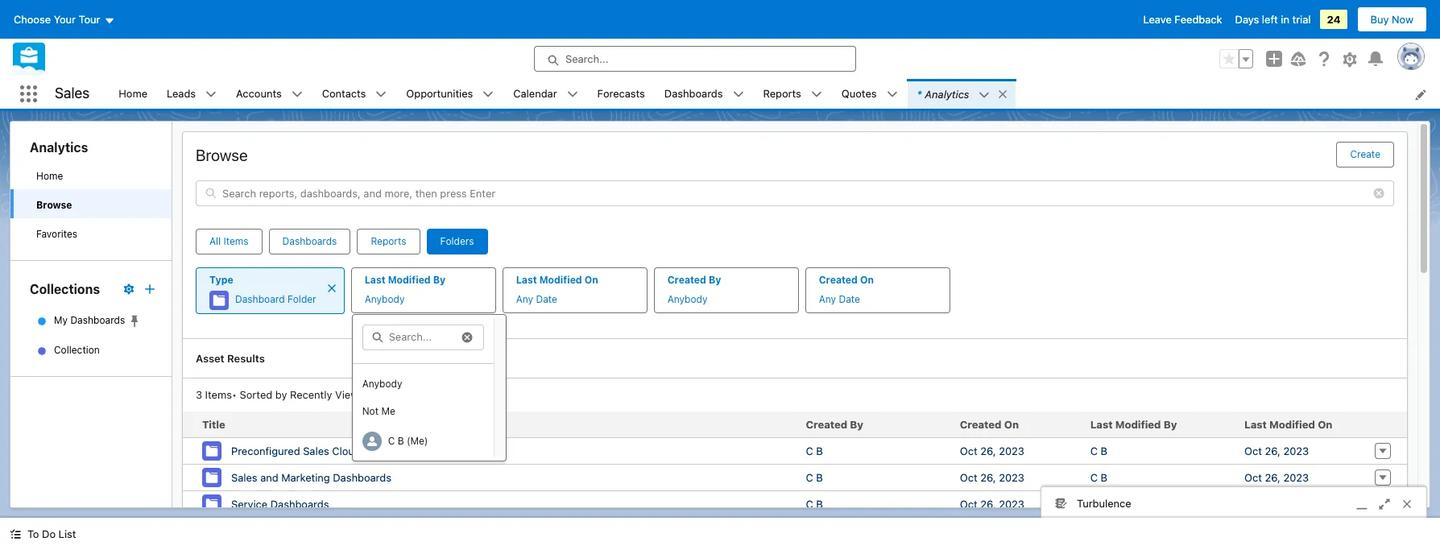 Task type: vqa. For each thing, say whether or not it's contained in the screenshot.
the Choose Your Tour popup button at top
yes



Task type: locate. For each thing, give the bounding box(es) containing it.
text default image inside opportunities list item
[[483, 89, 494, 100]]

list
[[109, 79, 1441, 109]]

text default image inside the calendar list item
[[567, 89, 578, 100]]

text default image left *
[[887, 89, 898, 100]]

text default image inside the reports list item
[[811, 89, 823, 100]]

quotes link
[[832, 79, 887, 109]]

text default image right reports
[[811, 89, 823, 100]]

text default image for quotes
[[887, 89, 898, 100]]

choose your tour
[[14, 13, 100, 26]]

text default image inside leads list item
[[206, 89, 217, 100]]

opportunities
[[406, 87, 473, 100]]

quotes list item
[[832, 79, 908, 109]]

turbulence
[[1077, 497, 1132, 510]]

text default image inside accounts "list item"
[[291, 89, 303, 100]]

to
[[27, 528, 39, 541]]

contacts link
[[312, 79, 376, 109]]

leave feedback link
[[1144, 13, 1223, 26]]

calendar
[[514, 87, 557, 100]]

1 text default image from the left
[[291, 89, 303, 100]]

opportunities list item
[[397, 79, 504, 109]]

text default image for contacts
[[376, 89, 387, 100]]

text default image right analytics
[[998, 88, 1009, 100]]

list item
[[908, 79, 1016, 109]]

4 text default image from the left
[[979, 89, 991, 101]]

search... button
[[534, 46, 856, 72]]

text default image left to
[[10, 529, 21, 540]]

text default image right "contacts"
[[376, 89, 387, 100]]

text default image inside contacts list item
[[376, 89, 387, 100]]

text default image for leads
[[206, 89, 217, 100]]

text default image right leads
[[206, 89, 217, 100]]

text default image left reports link
[[733, 89, 744, 100]]

contacts
[[322, 87, 366, 100]]

text default image left calendar 'link' at the top of page
[[483, 89, 494, 100]]

group
[[1220, 49, 1254, 68]]

list item containing *
[[908, 79, 1016, 109]]

reports
[[763, 87, 802, 100]]

to do list button
[[0, 518, 86, 550]]

2 text default image from the left
[[376, 89, 387, 100]]

calendar list item
[[504, 79, 588, 109]]

home
[[119, 87, 147, 100]]

sales
[[55, 85, 90, 102]]

text default image right analytics
[[979, 89, 991, 101]]

text default image right calendar
[[567, 89, 578, 100]]

text default image for calendar
[[567, 89, 578, 100]]

text default image
[[291, 89, 303, 100], [376, 89, 387, 100], [483, 89, 494, 100], [979, 89, 991, 101]]

analytics
[[925, 87, 970, 100]]

buy now button
[[1357, 6, 1428, 32]]

text default image inside to do list button
[[10, 529, 21, 540]]

dashboards list item
[[655, 79, 754, 109]]

text default image for dashboards
[[733, 89, 744, 100]]

list
[[59, 528, 76, 541]]

accounts link
[[226, 79, 291, 109]]

3 text default image from the left
[[483, 89, 494, 100]]

text default image inside dashboards list item
[[733, 89, 744, 100]]

tour
[[79, 13, 100, 26]]

text default image
[[998, 88, 1009, 100], [206, 89, 217, 100], [567, 89, 578, 100], [733, 89, 744, 100], [811, 89, 823, 100], [887, 89, 898, 100], [10, 529, 21, 540]]

search...
[[566, 52, 609, 65]]

text default image inside quotes list item
[[887, 89, 898, 100]]

list containing home
[[109, 79, 1441, 109]]

text default image right accounts
[[291, 89, 303, 100]]

text default image for opportunities
[[483, 89, 494, 100]]

leave feedback
[[1144, 13, 1223, 26]]

your
[[54, 13, 76, 26]]



Task type: describe. For each thing, give the bounding box(es) containing it.
reports list item
[[754, 79, 832, 109]]

to do list
[[27, 528, 76, 541]]

leads link
[[157, 79, 206, 109]]

days
[[1236, 13, 1260, 26]]

text default image inside 'list item'
[[998, 88, 1009, 100]]

dashboards link
[[655, 79, 733, 109]]

calendar link
[[504, 79, 567, 109]]

choose
[[14, 13, 51, 26]]

opportunities link
[[397, 79, 483, 109]]

leads
[[167, 87, 196, 100]]

reports link
[[754, 79, 811, 109]]

leave
[[1144, 13, 1172, 26]]

text default image inside 'list item'
[[979, 89, 991, 101]]

do
[[42, 528, 56, 541]]

dashboards
[[665, 87, 723, 100]]

forecasts
[[598, 87, 645, 100]]

choose your tour button
[[13, 6, 116, 32]]

* analytics
[[917, 87, 970, 100]]

text default image for reports
[[811, 89, 823, 100]]

home link
[[109, 79, 157, 109]]

text default image for accounts
[[291, 89, 303, 100]]

accounts
[[236, 87, 282, 100]]

trial
[[1293, 13, 1311, 26]]

*
[[917, 87, 922, 100]]

accounts list item
[[226, 79, 312, 109]]

in
[[1281, 13, 1290, 26]]

feedback
[[1175, 13, 1223, 26]]

leads list item
[[157, 79, 226, 109]]

now
[[1392, 13, 1414, 26]]

buy
[[1371, 13, 1389, 26]]

forecasts link
[[588, 79, 655, 109]]

left
[[1262, 13, 1278, 26]]

quotes
[[842, 87, 877, 100]]

contacts list item
[[312, 79, 397, 109]]

24
[[1327, 13, 1341, 26]]

buy now
[[1371, 13, 1414, 26]]

days left in trial
[[1236, 13, 1311, 26]]



